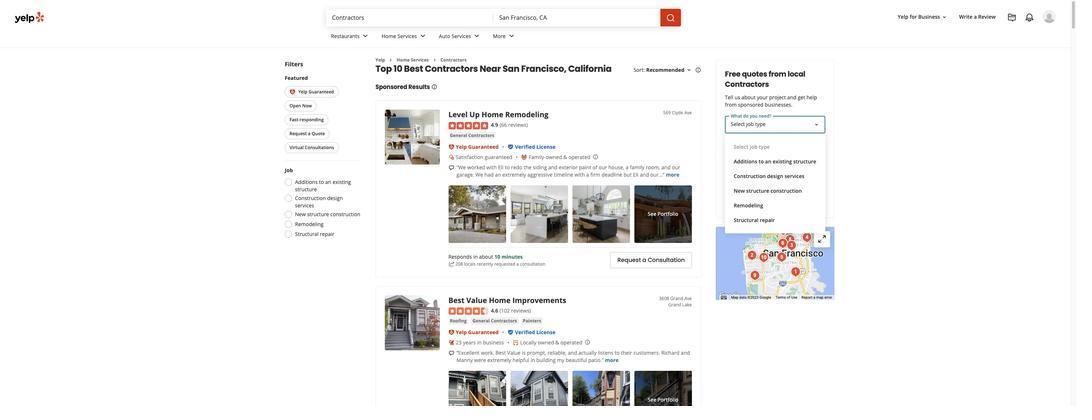 Task type: describe. For each thing, give the bounding box(es) containing it.
verified license for improvements
[[515, 329, 556, 336]]

extremely inside "we worked with eli to redo the siding and exterior paint of our house, a family room, and our garage. we had an extremely aggressive timeline with a firm deadline but eli and our…"
[[502, 171, 526, 178]]

top
[[376, 63, 392, 75]]

1 vertical spatial general contractors button
[[471, 318, 519, 325]]

home up (102
[[489, 295, 511, 305]]

customers.
[[634, 349, 660, 356]]

structural inside button
[[734, 217, 759, 224]]

and up the our…"
[[662, 164, 671, 171]]

top 10 best contractors near san francisco, california
[[376, 63, 612, 75]]

best value home improvements
[[449, 295, 566, 305]]

0 vertical spatial general contractors button
[[449, 132, 496, 139]]

new structure construction inside option group
[[295, 211, 360, 218]]

yelp guaranteed button inside featured group
[[285, 86, 339, 98]]

1 vertical spatial existing
[[333, 179, 351, 186]]

0 vertical spatial 10
[[394, 63, 402, 75]]

value inside "excellent work. best value is prompt, reliable, and actually listens to their customers. richard and manny were extremely helpful in building my beautiful patio."
[[507, 349, 521, 356]]

when
[[731, 147, 745, 154]]

none field find
[[332, 14, 488, 22]]

san
[[503, 63, 520, 75]]

construction inside construction design services
[[295, 195, 326, 202]]

0 horizontal spatial an
[[325, 179, 331, 186]]

yelp inside featured group
[[298, 89, 307, 95]]

yelp for business button
[[895, 10, 951, 24]]

16 yelp guaranteed v2 image
[[289, 89, 295, 95]]

of
[[593, 164, 598, 171]]

user actions element
[[892, 9, 1067, 54]]

auto services
[[439, 32, 471, 39]]

yelp link
[[376, 57, 385, 63]]

16 chevron right v2 image for contractors
[[432, 57, 438, 63]]

What do you need? field
[[725, 116, 825, 234]]

0 horizontal spatial structural repair
[[295, 231, 334, 238]]

listens
[[598, 349, 614, 356]]

lake
[[682, 302, 692, 308]]

construction inside button
[[771, 187, 802, 194]]

23
[[456, 339, 462, 346]]

best for "excellent
[[496, 349, 506, 356]]

francisco,
[[521, 63, 567, 75]]

do for what
[[743, 113, 749, 119]]

new structure construction inside button
[[734, 187, 802, 194]]

grand left the lake
[[669, 302, 681, 308]]

request for request a quote
[[289, 131, 307, 137]]

1 horizontal spatial remodeling
[[505, 110, 549, 120]]

write
[[959, 13, 973, 20]]

sponsored
[[376, 83, 407, 91]]

improvements
[[513, 295, 566, 305]]

request a consultation button
[[611, 252, 692, 268]]

structure inside button
[[746, 187, 769, 194]]

4.9 (66 reviews)
[[491, 122, 528, 128]]

write a review link
[[957, 10, 999, 24]]

were
[[474, 357, 486, 364]]

guaranteed
[[485, 154, 512, 161]]

4.6 star rating image
[[449, 308, 488, 315]]

you for need?
[[750, 113, 758, 119]]

painters
[[523, 318, 541, 324]]

free quotes from local contractors
[[725, 69, 805, 89]]

search image
[[667, 13, 675, 22]]

operated for level up home remodeling
[[569, 154, 591, 161]]

16 years in business v2 image
[[449, 340, 454, 346]]

& for level up home remodeling
[[564, 154, 567, 161]]

recommended
[[646, 67, 685, 73]]

do for when
[[746, 147, 752, 154]]

24 chevron down v2 image for auto services
[[473, 32, 481, 40]]

enter
[[731, 172, 744, 179]]

redo
[[511, 164, 522, 171]]

more for best value home improvements
[[605, 357, 619, 364]]

maria w. image
[[1043, 10, 1056, 23]]

new inside button
[[734, 187, 745, 194]]

and down the family
[[640, 171, 649, 178]]

review
[[979, 13, 996, 20]]

services right auto
[[452, 32, 471, 39]]

about for us
[[742, 94, 756, 101]]

get
[[759, 197, 769, 205]]

featured group
[[283, 74, 361, 155]]

16 chevron right v2 image for home services
[[388, 57, 394, 63]]

repair inside structural repair button
[[760, 217, 775, 224]]

to inside "excellent work. best value is prompt, reliable, and actually listens to their customers. richard and manny were extremely helpful in building my beautiful patio."
[[615, 349, 620, 356]]

up
[[470, 110, 480, 120]]

16 speech v2 image
[[449, 165, 454, 171]]

tell
[[725, 94, 733, 101]]

an inside "we worked with eli to redo the siding and exterior paint of our house, a family room, and our garage. we had an extremely aggressive timeline with a firm deadline but eli and our…"
[[495, 171, 501, 178]]

none field near
[[499, 14, 655, 22]]

24 chevron down v2 image for restaurants
[[361, 32, 370, 40]]

verified license button for remodeling
[[515, 143, 556, 150]]

0 vertical spatial eli
[[498, 164, 504, 171]]

16 chevron down v2 image for yelp for business
[[942, 14, 948, 20]]

is
[[522, 349, 526, 356]]

helpful
[[513, 357, 529, 364]]

& for best value home improvements
[[556, 339, 559, 346]]

2 portfolio from the top
[[658, 396, 678, 403]]

room,
[[646, 164, 660, 171]]

free
[[725, 69, 741, 79]]

remodeling inside remodeling 'button'
[[734, 202, 763, 209]]

existing inside button
[[773, 158, 792, 165]]

sponsored results
[[376, 83, 430, 91]]

structural repair button
[[731, 213, 820, 228]]

a left consultation
[[643, 256, 646, 264]]

2 our from the left
[[672, 164, 680, 171]]

best for top
[[404, 63, 423, 75]]

design inside button
[[767, 173, 783, 180]]

services down 24 chevron down v2 icon
[[411, 57, 429, 63]]

contractors up 16 info v2 icon
[[425, 63, 478, 75]]

minutes
[[502, 253, 523, 260]]

business
[[919, 13, 940, 20]]

more link for best value home improvements
[[605, 357, 619, 364]]

yelp guaranteed button for best
[[456, 329, 499, 336]]

remodeling button
[[731, 198, 820, 213]]

in inside "excellent work. best value is prompt, reliable, and actually listens to their customers. richard and manny were extremely helpful in building my beautiful patio."
[[531, 357, 535, 364]]

4.6
[[491, 307, 498, 314]]

4.9
[[491, 122, 498, 128]]

verified for remodeling
[[515, 143, 535, 150]]

0 vertical spatial general contractors link
[[449, 132, 496, 139]]

0 vertical spatial in
[[473, 253, 478, 260]]

yelp guaranteed for best
[[456, 329, 499, 336]]

quote
[[312, 131, 325, 137]]

verified license for remodeling
[[515, 143, 556, 150]]

"we worked with eli to redo the siding and exterior paint of our house, a family room, and our garage. we had an extremely aggressive timeline with a firm deadline but eli and our…"
[[457, 164, 680, 178]]

actually
[[579, 349, 597, 356]]

auto
[[439, 32, 450, 39]]

patio."
[[589, 357, 604, 364]]

you for need
[[754, 147, 763, 154]]

level up home remodeling link
[[449, 110, 549, 120]]

level up home remodeling
[[449, 110, 549, 120]]

ave for 3608 grand ave grand lake
[[685, 295, 692, 302]]

level
[[449, 110, 468, 120]]

painters link
[[522, 318, 543, 325]]

get started button
[[725, 193, 825, 209]]

local
[[788, 69, 805, 79]]

home services link for free quotes from local contractors
[[376, 26, 433, 48]]

16 family owned v2 image
[[521, 154, 527, 160]]

16 locally owned v2 image
[[513, 340, 519, 346]]

1 our from the left
[[599, 164, 607, 171]]

select job type button
[[731, 140, 820, 154]]

consultation
[[648, 256, 685, 264]]

more for level up home remodeling
[[666, 171, 680, 178]]

1 horizontal spatial best
[[449, 295, 465, 305]]

request a quote
[[289, 131, 325, 137]]

4.9 star rating image
[[449, 122, 488, 129]]

what do you need?
[[731, 113, 771, 119]]

2 see portfolio link from the top
[[634, 371, 692, 406]]

0 horizontal spatial additions
[[295, 179, 318, 186]]

satisfaction guaranteed
[[456, 154, 512, 161]]

locals
[[464, 261, 476, 267]]

restaurants
[[331, 32, 360, 39]]

general contractors for topmost general contractors button
[[450, 132, 495, 139]]

tell us about your project and get help from sponsored businesses.
[[725, 94, 817, 108]]

structural inside option group
[[295, 231, 318, 238]]

years
[[463, 339, 476, 346]]

get
[[798, 94, 805, 101]]

0 vertical spatial value
[[467, 295, 487, 305]]

a right write
[[974, 13, 977, 20]]

"excellent
[[457, 349, 480, 356]]

2 see from the top
[[648, 396, 657, 403]]

select
[[734, 143, 749, 150]]

1 vertical spatial 10
[[495, 253, 500, 260]]

services inside construction design services
[[295, 202, 314, 209]]

a inside group
[[308, 131, 310, 137]]

family
[[630, 164, 645, 171]]

fast-responding
[[289, 117, 324, 123]]

Find text field
[[332, 14, 488, 22]]

a up but
[[626, 164, 629, 171]]

24 chevron down v2 image for more
[[507, 32, 516, 40]]

deadline
[[602, 171, 622, 178]]

virtual consultations
[[289, 145, 334, 151]]

richard
[[662, 349, 680, 356]]

additions to an existing structure inside additions to an existing structure button
[[734, 158, 816, 165]]

1 horizontal spatial with
[[575, 171, 585, 178]]

1 horizontal spatial eli
[[633, 171, 639, 178]]

services left 24 chevron down v2 icon
[[398, 32, 417, 39]]

sort:
[[634, 67, 645, 73]]

1 see portfolio from the top
[[648, 211, 678, 218]]

more link for level up home remodeling
[[666, 171, 680, 178]]

owned for level up home remodeling
[[546, 154, 562, 161]]

2 vertical spatial remodeling
[[295, 221, 323, 228]]

yelp for business
[[898, 13, 940, 20]]

code
[[754, 172, 765, 179]]

grand right 3608
[[671, 295, 683, 302]]

family-owned & operated
[[529, 154, 591, 161]]

projects image
[[1008, 13, 1017, 22]]

208 locals recently requested a consultation
[[456, 261, 546, 267]]

home right top
[[397, 57, 410, 63]]

for
[[910, 13, 917, 20]]

structure inside button
[[793, 158, 816, 165]]

2 see portfolio from the top
[[648, 396, 678, 403]]

(102
[[500, 307, 510, 314]]

Near text field
[[499, 14, 655, 22]]

569
[[663, 110, 671, 116]]

option group containing job
[[282, 167, 361, 240]]



Task type: locate. For each thing, give the bounding box(es) containing it.
construction
[[734, 173, 766, 180], [295, 195, 326, 202]]

0 vertical spatial request
[[289, 131, 307, 137]]

to inside additions to an existing structure button
[[759, 158, 764, 165]]

general down 4.6 star rating image
[[473, 318, 490, 324]]

1 vertical spatial yelp guaranteed
[[456, 143, 499, 150]]

select job type
[[734, 143, 770, 150]]

best up results
[[404, 63, 423, 75]]

additions down the virtual consultations button
[[295, 179, 318, 186]]

1 vertical spatial see portfolio link
[[634, 371, 692, 406]]

1 vertical spatial an
[[495, 171, 501, 178]]

do right "what"
[[743, 113, 749, 119]]

0 vertical spatial services
[[785, 173, 805, 180]]

extremely inside "excellent work. best value is prompt, reliable, and actually listens to their customers. richard and manny were extremely helpful in building my beautiful patio."
[[488, 357, 511, 364]]

16 info v2 image
[[432, 84, 437, 90]]

additions down the when
[[734, 158, 757, 165]]

with
[[487, 164, 497, 171], [575, 171, 585, 178]]

16 trending v2 image
[[449, 261, 454, 267]]

0 vertical spatial with
[[487, 164, 497, 171]]

in down prompt,
[[531, 357, 535, 364]]

best inside "excellent work. best value is prompt, reliable, and actually listens to their customers. richard and manny were extremely helpful in building my beautiful patio."
[[496, 349, 506, 356]]

from inside tell us about your project and get help from sponsored businesses.
[[725, 101, 737, 108]]

1 vertical spatial repair
[[320, 231, 334, 238]]

to down consultations
[[319, 179, 324, 186]]

verified license button for improvements
[[515, 329, 556, 336]]

about up the sponsored
[[742, 94, 756, 101]]

1 vertical spatial in
[[477, 339, 482, 346]]

yelp guaranteed for level
[[456, 143, 499, 150]]

request for request a consultation
[[618, 256, 641, 264]]

yelp right 16 yelp guaranteed v2 icon in the top of the page
[[298, 89, 307, 95]]

value
[[467, 295, 487, 305], [507, 349, 521, 356]]

1 24 chevron down v2 image from the left
[[361, 32, 370, 40]]

0 horizontal spatial design
[[327, 195, 343, 202]]

contractors down the auto services link
[[441, 57, 467, 63]]

1 horizontal spatial services
[[785, 173, 805, 180]]

16 chevron right v2 image left contractors link
[[432, 57, 438, 63]]

the
[[524, 164, 532, 171]]

design inside construction design services
[[327, 195, 343, 202]]

1 vertical spatial construction design services
[[295, 195, 343, 209]]

ave for 569 clyde ave
[[685, 110, 692, 116]]

construction design services
[[734, 173, 805, 180], [295, 195, 343, 209]]

family-
[[529, 154, 546, 161]]

1 horizontal spatial 10
[[495, 253, 500, 260]]

reviews) right '(66' on the left top of page
[[508, 122, 528, 128]]

None search field
[[326, 9, 683, 26]]

1 horizontal spatial construction
[[734, 173, 766, 180]]

best value home improvements link
[[449, 295, 566, 305]]

24 chevron down v2 image inside restaurants "link"
[[361, 32, 370, 40]]

best up 4.6 star rating image
[[449, 295, 465, 305]]

structural repair inside button
[[734, 217, 775, 224]]

enter zip code
[[731, 172, 765, 179]]

16 chevron down v2 image
[[942, 14, 948, 20], [686, 67, 692, 73]]

satisfaction
[[456, 154, 484, 161]]

general for topmost general contractors link
[[450, 132, 467, 139]]

home services link
[[376, 26, 433, 48], [397, 57, 429, 63]]

1 vertical spatial general contractors link
[[471, 318, 519, 325]]

auto services link
[[433, 26, 487, 48]]

1 verified license from the top
[[515, 143, 556, 150]]

16 info v2 image
[[695, 67, 701, 73]]

general contractors link down 4.9 star rating image
[[449, 132, 496, 139]]

ave inside 3608 grand ave grand lake
[[685, 295, 692, 302]]

16 chevron right v2 image right yelp 'link'
[[388, 57, 394, 63]]

type
[[759, 143, 770, 150]]

2 horizontal spatial remodeling
[[734, 202, 763, 209]]

general down 4.9 star rating image
[[450, 132, 467, 139]]

1 horizontal spatial 16 chevron down v2 image
[[942, 14, 948, 20]]

2 ave from the top
[[685, 295, 692, 302]]

1 vertical spatial general contractors
[[473, 318, 517, 324]]

when do you need it?
[[731, 147, 783, 154]]

an
[[765, 158, 771, 165], [495, 171, 501, 178], [325, 179, 331, 186]]

responding
[[300, 117, 324, 123]]

0 horizontal spatial value
[[467, 295, 487, 305]]

structure
[[793, 158, 816, 165], [295, 186, 317, 193], [746, 187, 769, 194], [307, 211, 329, 218]]

0 vertical spatial verified license button
[[515, 143, 556, 150]]

1 vertical spatial operated
[[561, 339, 583, 346]]

more link right the our…"
[[666, 171, 680, 178]]

0 vertical spatial guaranteed
[[308, 89, 334, 95]]

3608
[[659, 295, 669, 302]]

license up locally owned & operated
[[537, 329, 556, 336]]

0 vertical spatial repair
[[760, 217, 775, 224]]

0 horizontal spatial with
[[487, 164, 497, 171]]

general for the bottommost general contractors link
[[473, 318, 490, 324]]

1 none field from the left
[[332, 14, 488, 22]]

portfolio
[[658, 211, 678, 218], [658, 396, 678, 403]]

option group
[[282, 167, 361, 240]]

paint
[[579, 164, 591, 171]]

prompt,
[[527, 349, 546, 356]]

3 24 chevron down v2 image from the left
[[507, 32, 516, 40]]

reliable,
[[548, 349, 567, 356]]

restaurants link
[[325, 26, 376, 48]]

reviews) for remodeling
[[508, 122, 528, 128]]

now
[[302, 103, 312, 109]]

contractors link
[[441, 57, 467, 63]]

0 vertical spatial additions to an existing structure
[[734, 158, 816, 165]]

23 years in business
[[456, 339, 504, 346]]

my
[[557, 357, 565, 364]]

1 horizontal spatial design
[[767, 173, 783, 180]]

extremely down the redo at the left top of page
[[502, 171, 526, 178]]

1 16 chevron right v2 image from the left
[[388, 57, 394, 63]]

2 vertical spatial yelp guaranteed
[[456, 329, 499, 336]]

0 horizontal spatial more
[[605, 357, 619, 364]]

to left their
[[615, 349, 620, 356]]

ave right clyde
[[685, 110, 692, 116]]

guaranteed
[[308, 89, 334, 95], [468, 143, 499, 150], [468, 329, 499, 336]]

you left need
[[754, 147, 763, 154]]

1 vertical spatial 16 chevron down v2 image
[[686, 67, 692, 73]]

value left is
[[507, 349, 521, 356]]

0 horizontal spatial &
[[556, 339, 559, 346]]

1 horizontal spatial structural repair
[[734, 217, 775, 224]]

worked
[[467, 164, 485, 171]]

sponsored
[[738, 101, 764, 108]]

notifications image
[[1025, 13, 1034, 22]]

from inside the free quotes from local contractors
[[769, 69, 786, 79]]

0 horizontal spatial 16 chevron down v2 image
[[686, 67, 692, 73]]

208
[[456, 261, 463, 267]]

services inside 'construction design services' button
[[785, 173, 805, 180]]

more
[[666, 171, 680, 178], [605, 357, 619, 364]]

1 horizontal spatial construction
[[771, 187, 802, 194]]

responds
[[449, 253, 472, 260]]

general contractors down 4.6
[[473, 318, 517, 324]]

1 horizontal spatial additions to an existing structure
[[734, 158, 816, 165]]

0 vertical spatial from
[[769, 69, 786, 79]]

additions inside button
[[734, 158, 757, 165]]

0 vertical spatial general
[[450, 132, 467, 139]]

0 vertical spatial best
[[404, 63, 423, 75]]

guaranteed up now
[[308, 89, 334, 95]]

1 ave from the top
[[685, 110, 692, 116]]

0 vertical spatial more
[[666, 171, 680, 178]]

an down consultations
[[325, 179, 331, 186]]

0 vertical spatial portfolio
[[658, 211, 678, 218]]

1 vertical spatial construction
[[330, 211, 360, 218]]

general contractors button down 4.6
[[471, 318, 519, 325]]

1 license from the top
[[537, 143, 556, 150]]

value up 4.6 star rating image
[[467, 295, 487, 305]]

1 vertical spatial see
[[648, 396, 657, 403]]

construction inside button
[[734, 173, 766, 180]]

0 horizontal spatial 16 chevron right v2 image
[[388, 57, 394, 63]]

contractors inside the free quotes from local contractors
[[725, 79, 769, 89]]

and right richard in the right of the page
[[681, 349, 690, 356]]

24 chevron down v2 image inside the auto services link
[[473, 32, 481, 40]]

1 vertical spatial value
[[507, 349, 521, 356]]

1 vertical spatial additions
[[295, 179, 318, 186]]

iconyelpguaranteedbadgesmall image
[[449, 144, 454, 150], [449, 144, 454, 150], [449, 330, 454, 335], [449, 330, 454, 335]]

results
[[409, 83, 430, 91]]

1 horizontal spatial 16 chevron right v2 image
[[432, 57, 438, 63]]

roofing
[[450, 318, 467, 324]]

ave right 3608
[[685, 295, 692, 302]]

to down when do you need it?
[[759, 158, 764, 165]]

2 license from the top
[[537, 329, 556, 336]]

2 verified from the top
[[515, 329, 535, 336]]

you left need?
[[750, 113, 758, 119]]

verified for improvements
[[515, 329, 535, 336]]

home up 4.9 on the left top of the page
[[482, 110, 503, 120]]

and up "beautiful"
[[568, 349, 577, 356]]

new inside option group
[[295, 211, 306, 218]]

siding
[[533, 164, 547, 171]]

and down family-owned & operated
[[548, 164, 558, 171]]

1 horizontal spatial about
[[742, 94, 756, 101]]

consultation
[[520, 261, 546, 267]]

recommended button
[[646, 67, 692, 73]]

yelp left for
[[898, 13, 909, 20]]

0 vertical spatial more link
[[666, 171, 680, 178]]

yelp guaranteed
[[298, 89, 334, 95], [456, 143, 499, 150], [456, 329, 499, 336]]

eli down "guaranteed"
[[498, 164, 504, 171]]

1 vertical spatial you
[[754, 147, 763, 154]]

business
[[483, 339, 504, 346]]

0 horizontal spatial eli
[[498, 164, 504, 171]]

need
[[764, 147, 776, 154]]

16 verified v2 image
[[508, 330, 514, 335]]

1 vertical spatial general
[[473, 318, 490, 324]]

reviews) for improvements
[[511, 307, 531, 314]]

0 horizontal spatial our
[[599, 164, 607, 171]]

general contractors link down 4.6
[[471, 318, 519, 325]]

yelp up satisfaction
[[456, 143, 467, 150]]

2 24 chevron down v2 image from the left
[[473, 32, 481, 40]]

0 horizontal spatial none field
[[332, 14, 488, 22]]

1 portfolio from the top
[[658, 211, 678, 218]]

10 right top
[[394, 63, 402, 75]]

an down need
[[765, 158, 771, 165]]

1 vertical spatial structural repair
[[295, 231, 334, 238]]

general contractors down 4.9 star rating image
[[450, 132, 495, 139]]

about inside tell us about your project and get help from sponsored businesses.
[[742, 94, 756, 101]]

24 chevron down v2 image inside more link
[[507, 32, 516, 40]]

contractors up us
[[725, 79, 769, 89]]

an right had
[[495, 171, 501, 178]]

request a consultation
[[618, 256, 685, 264]]

None field
[[332, 14, 488, 22], [499, 14, 655, 22]]

work.
[[481, 349, 494, 356]]

0 horizontal spatial repair
[[320, 231, 334, 238]]

open now
[[289, 103, 312, 109]]

eli down the family
[[633, 171, 639, 178]]

existing
[[773, 158, 792, 165], [333, 179, 351, 186]]

info icon image
[[593, 154, 599, 160], [593, 154, 599, 160], [585, 340, 591, 345], [585, 340, 591, 345]]

and left get
[[787, 94, 797, 101]]

10
[[394, 63, 402, 75], [495, 253, 500, 260]]

see
[[648, 211, 657, 218], [648, 396, 657, 403]]

house,
[[609, 164, 625, 171]]

a down minutes at the bottom
[[517, 261, 519, 267]]

1 vertical spatial home services
[[397, 57, 429, 63]]

0 horizontal spatial about
[[479, 253, 493, 260]]

general contractors button
[[449, 132, 496, 139], [471, 318, 519, 325]]

1 see portfolio link from the top
[[634, 185, 692, 243]]

569 clyde ave
[[663, 110, 692, 116]]

0 vertical spatial verified license
[[515, 143, 556, 150]]

1 vertical spatial structural
[[295, 231, 318, 238]]

more link down listens
[[605, 357, 619, 364]]

a left the quote
[[308, 131, 310, 137]]

home inside "link"
[[382, 32, 396, 39]]

2 verified license button from the top
[[515, 329, 556, 336]]

0 vertical spatial new
[[734, 187, 745, 194]]

guaranteed inside featured group
[[308, 89, 334, 95]]

home services down 24 chevron down v2 icon
[[397, 57, 429, 63]]

24 chevron down v2 image
[[361, 32, 370, 40], [473, 32, 481, 40], [507, 32, 516, 40]]

with down the paint
[[575, 171, 585, 178]]

2 verified license from the top
[[515, 329, 556, 336]]

in up locals
[[473, 253, 478, 260]]

16 chevron down v2 image for recommended
[[686, 67, 692, 73]]

2 16 chevron right v2 image from the left
[[432, 57, 438, 63]]

best down "business"
[[496, 349, 506, 356]]

2 vertical spatial guaranteed
[[468, 329, 499, 336]]

and inside tell us about your project and get help from sponsored businesses.
[[787, 94, 797, 101]]

near
[[480, 63, 501, 75]]

yelp guaranteed button up satisfaction guaranteed
[[456, 143, 499, 150]]

business categories element
[[325, 26, 1056, 48]]

0 vertical spatial yelp guaranteed button
[[285, 86, 339, 98]]

guaranteed for best
[[468, 329, 499, 336]]

24 chevron down v2 image right more at the top
[[507, 32, 516, 40]]

open
[[289, 103, 301, 109]]

16 chevron right v2 image
[[388, 57, 394, 63], [432, 57, 438, 63]]

about up recently
[[479, 253, 493, 260]]

16 verified v2 image
[[508, 144, 514, 150]]

0 vertical spatial remodeling
[[505, 110, 549, 120]]

1 horizontal spatial from
[[769, 69, 786, 79]]

1 horizontal spatial an
[[495, 171, 501, 178]]

more
[[493, 32, 506, 39]]

1 vertical spatial see portfolio
[[648, 396, 678, 403]]

operated for best value home improvements
[[561, 339, 583, 346]]

general contractors button down 4.9 star rating image
[[449, 132, 496, 139]]

contractors down (102
[[491, 318, 517, 324]]

1 horizontal spatial new structure construction
[[734, 187, 802, 194]]

2 none field from the left
[[499, 14, 655, 22]]

owned up prompt,
[[538, 339, 554, 346]]

yelp guaranteed button up 23 years in business
[[456, 329, 499, 336]]

more down listens
[[605, 357, 619, 364]]

ave
[[685, 110, 692, 116], [685, 295, 692, 302]]

2 vertical spatial yelp guaranteed button
[[456, 329, 499, 336]]

1 vertical spatial more link
[[605, 357, 619, 364]]

1 vertical spatial design
[[327, 195, 343, 202]]

24 chevron down v2 image right the 'restaurants'
[[361, 32, 370, 40]]

general contractors for the bottommost general contractors button
[[473, 318, 517, 324]]

yelp guaranteed button for level
[[456, 143, 499, 150]]

1 horizontal spatial &
[[564, 154, 567, 161]]

filters
[[285, 60, 303, 68]]

1 vertical spatial guaranteed
[[468, 143, 499, 150]]

"we
[[457, 164, 466, 171]]

an inside button
[[765, 158, 771, 165]]

do right the when
[[746, 147, 752, 154]]

verified license down painters link
[[515, 329, 556, 336]]

1 verified from the top
[[515, 143, 535, 150]]

home services inside business categories element
[[382, 32, 417, 39]]

0 horizontal spatial existing
[[333, 179, 351, 186]]

1 vertical spatial new
[[295, 211, 306, 218]]

16 chevron down v2 image right business
[[942, 14, 948, 20]]

more right the our…"
[[666, 171, 680, 178]]

roofing button
[[449, 318, 468, 325]]

construction design services inside option group
[[295, 195, 343, 209]]

1 verified license button from the top
[[515, 143, 556, 150]]

1 vertical spatial reviews)
[[511, 307, 531, 314]]

16 speech v2 image
[[449, 351, 454, 356]]

24 chevron down v2 image right auto services
[[473, 32, 481, 40]]

garage.
[[457, 171, 474, 178]]

operated up the paint
[[569, 154, 591, 161]]

0 vertical spatial see
[[648, 211, 657, 218]]

additions to an existing structure
[[734, 158, 816, 165], [295, 179, 351, 193]]

yelp up sponsored
[[376, 57, 385, 63]]

home services link down find field
[[376, 26, 433, 48]]

quotes
[[742, 69, 767, 79]]

construction design services inside button
[[734, 173, 805, 180]]

owned for best value home improvements
[[538, 339, 554, 346]]

& up the reliable,
[[556, 339, 559, 346]]

from down tell
[[725, 101, 737, 108]]

1 vertical spatial verified license button
[[515, 329, 556, 336]]

what
[[731, 113, 742, 119]]

0 horizontal spatial structural
[[295, 231, 318, 238]]

help
[[807, 94, 817, 101]]

guaranteed up 23 years in business
[[468, 329, 499, 336]]

yelp guaranteed inside featured group
[[298, 89, 334, 95]]

0 horizontal spatial construction
[[295, 195, 326, 202]]

0 horizontal spatial remodeling
[[295, 221, 323, 228]]

guaranteed for level
[[468, 143, 499, 150]]

their
[[621, 349, 632, 356]]

job
[[285, 167, 293, 174]]

1 vertical spatial verified
[[515, 329, 535, 336]]

featured
[[285, 74, 308, 81]]

& up exterior
[[564, 154, 567, 161]]

design
[[767, 173, 783, 180], [327, 195, 343, 202]]

to left the redo at the left top of page
[[505, 164, 510, 171]]

yelp guaranteed up satisfaction guaranteed
[[456, 143, 499, 150]]

a left "firm"
[[586, 171, 589, 178]]

16 chevron down v2 image left 16 info v2 image
[[686, 67, 692, 73]]

0 vertical spatial yelp guaranteed
[[298, 89, 334, 95]]

yelp
[[898, 13, 909, 20], [376, 57, 385, 63], [298, 89, 307, 95], [456, 143, 467, 150], [456, 329, 467, 336]]

request inside request a consultation button
[[618, 256, 641, 264]]

contractors down 4.9 star rating image
[[468, 132, 495, 139]]

license for level up home remodeling
[[537, 143, 556, 150]]

request inside request a quote button
[[289, 131, 307, 137]]

1 vertical spatial more
[[605, 357, 619, 364]]

additions to an existing structure button
[[731, 154, 820, 169]]

extremely
[[502, 171, 526, 178], [488, 357, 511, 364]]

and
[[787, 94, 797, 101], [548, 164, 558, 171], [662, 164, 671, 171], [640, 171, 649, 178], [568, 349, 577, 356], [681, 349, 690, 356]]

0 vertical spatial ave
[[685, 110, 692, 116]]

24 chevron down v2 image
[[419, 32, 427, 40]]

started
[[771, 197, 791, 205]]

0 vertical spatial home services
[[382, 32, 417, 39]]

repair inside option group
[[320, 231, 334, 238]]

manny
[[457, 357, 473, 364]]

our right of
[[599, 164, 607, 171]]

2 horizontal spatial an
[[765, 158, 771, 165]]

16 chevron down v2 image inside recommended popup button
[[686, 67, 692, 73]]

10 up 208 locals recently requested a consultation
[[495, 253, 500, 260]]

1 vertical spatial owned
[[538, 339, 554, 346]]

home
[[382, 32, 396, 39], [397, 57, 410, 63], [482, 110, 503, 120], [489, 295, 511, 305]]

1 horizontal spatial request
[[618, 256, 641, 264]]

1 vertical spatial home services link
[[397, 57, 429, 63]]

verified license button down painters link
[[515, 329, 556, 336]]

to
[[759, 158, 764, 165], [505, 164, 510, 171], [319, 179, 324, 186], [615, 349, 620, 356]]

yelp up 23
[[456, 329, 467, 336]]

1 vertical spatial best
[[449, 295, 465, 305]]

home up yelp 'link'
[[382, 32, 396, 39]]

0 horizontal spatial additions to an existing structure
[[295, 179, 351, 193]]

  text field
[[725, 167, 825, 185]]

guaranteed up satisfaction guaranteed
[[468, 143, 499, 150]]

you
[[750, 113, 758, 119], [754, 147, 763, 154]]

verified up 16 family owned v2 image
[[515, 143, 535, 150]]

verified license button
[[515, 143, 556, 150], [515, 329, 556, 336]]

0 horizontal spatial 10
[[394, 63, 402, 75]]

in
[[473, 253, 478, 260], [477, 339, 482, 346], [531, 357, 535, 364]]

1 see from the top
[[648, 211, 657, 218]]

home services link down 24 chevron down v2 icon
[[397, 57, 429, 63]]

request a quote button
[[285, 128, 330, 139]]

job
[[750, 143, 758, 150]]

owned up siding
[[546, 154, 562, 161]]

from left local
[[769, 69, 786, 79]]

to inside 'additions to an existing structure'
[[319, 179, 324, 186]]

but
[[624, 171, 632, 178]]

16 chevron down v2 image inside yelp for business button
[[942, 14, 948, 20]]

construction design services button
[[731, 169, 820, 184]]

operated up "excellent work. best value is prompt, reliable, and actually listens to their customers. richard and manny were extremely helpful in building my beautiful patio." at the bottom of page
[[561, 339, 583, 346]]

to inside "we worked with eli to redo the siding and exterior paint of our house, a family room, and our garage. we had an extremely aggressive timeline with a firm deadline but eli and our…"
[[505, 164, 510, 171]]

reviews) up painters
[[511, 307, 531, 314]]

1 horizontal spatial more link
[[666, 171, 680, 178]]

building
[[537, 357, 556, 364]]

write a review
[[959, 13, 996, 20]]

home services link for sort:
[[397, 57, 429, 63]]

0 horizontal spatial 24 chevron down v2 image
[[361, 32, 370, 40]]

about for in
[[479, 253, 493, 260]]

16 satisfactions guaranteed v2 image
[[449, 154, 454, 160]]

license for best value home improvements
[[537, 329, 556, 336]]

yelp inside button
[[898, 13, 909, 20]]



Task type: vqa. For each thing, say whether or not it's contained in the screenshot.
"Efficient" - according to 15 users in the left of the page
no



